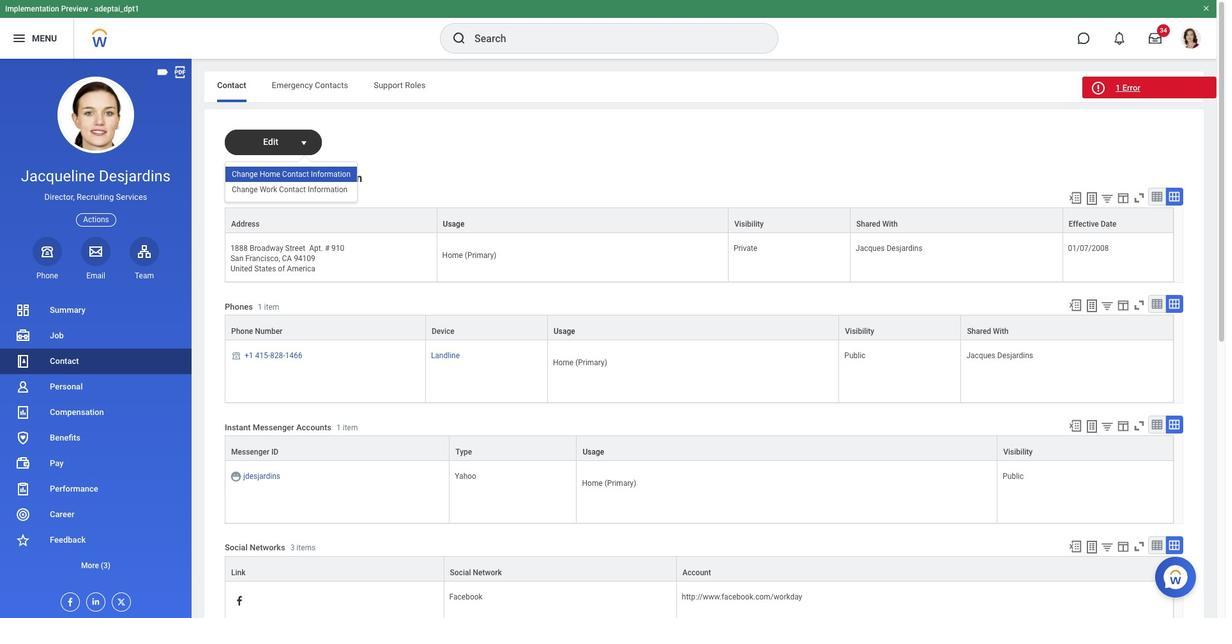 Task type: locate. For each thing, give the bounding box(es) containing it.
public element for accounts
[[1003, 470, 1024, 481]]

phone image
[[38, 244, 56, 259], [231, 351, 242, 361]]

phone inside 'element'
[[36, 271, 58, 280]]

1 vertical spatial change
[[232, 185, 258, 194]]

1 table image from the top
[[1151, 298, 1164, 311]]

facebook image
[[61, 593, 75, 607]]

benefits image
[[15, 431, 31, 446]]

select to filter grid data image
[[1101, 192, 1115, 205], [1101, 299, 1115, 313], [1101, 420, 1115, 433]]

select to filter grid data image for instant messenger accounts
[[1101, 420, 1115, 433]]

1 vertical spatial export to excel image
[[1069, 299, 1083, 313]]

exclamation image
[[1093, 84, 1103, 93]]

export to worksheets image right export to excel icon
[[1085, 419, 1100, 434]]

row containing +1 415-828-1466
[[225, 341, 1174, 403]]

select to filter grid data image for addresses
[[1101, 192, 1115, 205]]

implementation preview -   adeptai_dpt1
[[5, 4, 139, 13]]

1 vertical spatial shared with
[[967, 327, 1009, 336]]

contact up "change work contact information" option
[[282, 170, 309, 179]]

1
[[1116, 83, 1121, 93], [269, 195, 274, 204], [258, 303, 262, 311], [337, 423, 341, 432]]

1 vertical spatial item
[[264, 303, 279, 311]]

desjardins
[[99, 167, 171, 185], [887, 244, 923, 253], [998, 352, 1034, 361]]

2 vertical spatial (primary)
[[605, 479, 636, 488]]

0 vertical spatial home (primary)
[[442, 251, 497, 260]]

2 vertical spatial desjardins
[[998, 352, 1034, 361]]

(primary) inside landline home (primary)
[[576, 359, 607, 368]]

item for phones
[[264, 303, 279, 311]]

1 horizontal spatial visibility
[[845, 327, 875, 336]]

toolbar for social networks
[[1063, 537, 1184, 556]]

contact inside 'option'
[[282, 170, 309, 179]]

table image
[[1151, 190, 1164, 203], [1151, 419, 1164, 431]]

shared with
[[857, 220, 898, 229], [967, 327, 1009, 336]]

visibility button for accounts
[[998, 436, 1173, 461]]

career
[[50, 510, 74, 519]]

0 vertical spatial (primary)
[[465, 251, 497, 260]]

row
[[225, 208, 1174, 233], [225, 233, 1174, 283], [225, 315, 1174, 341], [225, 341, 1174, 403], [225, 436, 1174, 461], [225, 461, 1174, 524], [225, 556, 1174, 582], [225, 582, 1174, 618]]

export to excel image up effective on the top of the page
[[1069, 191, 1083, 205]]

0 vertical spatial phone image
[[38, 244, 56, 259]]

phone
[[36, 271, 58, 280], [231, 327, 253, 336]]

home inside landline home (primary)
[[553, 359, 574, 368]]

social inside popup button
[[450, 569, 471, 578]]

2 horizontal spatial desjardins
[[998, 352, 1034, 361]]

1 horizontal spatial jacques
[[967, 352, 996, 361]]

2 vertical spatial click to view/edit grid preferences image
[[1117, 540, 1131, 554]]

select to filter grid data image up effective date popup button
[[1101, 192, 1115, 205]]

contact up 'personal'
[[50, 356, 79, 366]]

1 table image from the top
[[1151, 190, 1164, 203]]

navigation pane region
[[0, 59, 192, 618]]

2 vertical spatial visibility
[[1004, 448, 1033, 457]]

information for change work contact information
[[308, 185, 348, 194]]

0 vertical spatial jacques desjardins element
[[856, 242, 923, 253]]

1 vertical spatial jacques desjardins
[[967, 352, 1034, 361]]

contact down home contact information
[[279, 185, 306, 194]]

contact inside "navigation pane" region
[[50, 356, 79, 366]]

toolbar for phones
[[1063, 295, 1184, 315]]

address button
[[225, 208, 437, 233]]

public for item
[[845, 352, 866, 361]]

emergency contacts
[[272, 80, 348, 90]]

expand table image for phones
[[1168, 298, 1181, 311]]

social for networks
[[225, 543, 248, 553]]

view team image
[[137, 244, 152, 259]]

jacques
[[856, 244, 885, 253], [967, 352, 996, 361]]

table image for 1
[[1151, 298, 1164, 311]]

visibility for accounts
[[1004, 448, 1033, 457]]

0 horizontal spatial shared
[[857, 220, 881, 229]]

device
[[432, 327, 455, 336]]

0 vertical spatial visibility
[[735, 220, 764, 229]]

0 horizontal spatial jacques desjardins
[[856, 244, 923, 253]]

0 horizontal spatial social
[[225, 543, 248, 553]]

1 vertical spatial click to view/edit grid preferences image
[[1117, 299, 1131, 313]]

0 vertical spatial social
[[225, 543, 248, 553]]

2 change from the top
[[232, 185, 258, 194]]

export to worksheets image up effective date
[[1085, 191, 1100, 206]]

1 right phones
[[258, 303, 262, 311]]

1 vertical spatial public element
[[1003, 470, 1024, 481]]

table image for item
[[1151, 190, 1164, 203]]

export to excel image for addresses
[[1069, 191, 1083, 205]]

1 change from the top
[[232, 170, 258, 179]]

table image left expand table image
[[1151, 419, 1164, 431]]

item
[[276, 195, 291, 204], [264, 303, 279, 311], [343, 423, 358, 432]]

yahoo element
[[455, 470, 476, 481]]

export to worksheets image for 3
[[1085, 540, 1100, 555]]

messenger id
[[231, 448, 279, 457]]

shared for shared with popup button to the top
[[857, 220, 881, 229]]

more (3) button
[[0, 558, 192, 574]]

0 vertical spatial export to worksheets image
[[1085, 191, 1100, 206]]

feedback link
[[0, 528, 192, 553]]

1 horizontal spatial social
[[450, 569, 471, 578]]

phone image left '+1'
[[231, 351, 242, 361]]

toolbar for instant messenger accounts
[[1063, 416, 1184, 436]]

1 horizontal spatial phone image
[[231, 351, 242, 361]]

item down change work contact information
[[276, 195, 291, 204]]

0 vertical spatial jacques
[[856, 244, 885, 253]]

1 down "work"
[[269, 195, 274, 204]]

change home contact information
[[232, 170, 351, 179]]

ca
[[282, 254, 292, 263]]

public element for item
[[845, 349, 866, 361]]

0 vertical spatial public element
[[845, 349, 866, 361]]

number
[[255, 327, 283, 336]]

1 row from the top
[[225, 208, 1174, 233]]

phone for phone
[[36, 271, 58, 280]]

table image for networks
[[1151, 539, 1164, 552]]

home (primary)
[[442, 251, 497, 260], [582, 479, 636, 488]]

7 row from the top
[[225, 556, 1174, 582]]

social network
[[450, 569, 502, 578]]

row containing jdesjardins
[[225, 461, 1174, 524]]

jacques desjardins element
[[856, 242, 923, 253], [967, 349, 1034, 361]]

list
[[0, 298, 192, 579]]

1 vertical spatial phone
[[231, 327, 253, 336]]

+1
[[245, 352, 253, 361]]

export to excel image
[[1069, 419, 1083, 433]]

usage
[[443, 220, 465, 229], [554, 327, 575, 336], [583, 448, 604, 457]]

1 vertical spatial export to worksheets image
[[1085, 540, 1100, 555]]

1 vertical spatial messenger
[[231, 448, 269, 457]]

1 vertical spatial home (primary) element
[[553, 356, 607, 368]]

1 vertical spatial usage
[[554, 327, 575, 336]]

tab list
[[204, 72, 1204, 102]]

landline link
[[431, 349, 460, 361]]

usage for accounts
[[583, 448, 604, 457]]

1 vertical spatial table image
[[1151, 419, 1164, 431]]

performance image
[[15, 482, 31, 497]]

date
[[1101, 220, 1117, 229]]

jdesjardins
[[243, 472, 280, 481]]

0 vertical spatial shared with button
[[851, 208, 1063, 233]]

1 vertical spatial visibility
[[845, 327, 875, 336]]

messenger left id
[[231, 448, 269, 457]]

information inside option
[[308, 185, 348, 194]]

item inside addresses 1 item
[[276, 195, 291, 204]]

change inside option
[[232, 185, 258, 194]]

personal link
[[0, 374, 192, 400]]

0 vertical spatial phone
[[36, 271, 58, 280]]

phone jacqueline desjardins element
[[33, 271, 62, 281]]

change inside 'option'
[[232, 170, 258, 179]]

0 vertical spatial select to filter grid data image
[[1101, 192, 1115, 205]]

export to excel image left select to filter grid data icon
[[1069, 540, 1083, 554]]

export to worksheets image
[[1085, 419, 1100, 434], [1085, 540, 1100, 555]]

click to view/edit grid preferences image
[[1117, 419, 1131, 433]]

0 vertical spatial table image
[[1151, 298, 1164, 311]]

0 horizontal spatial visibility
[[735, 220, 764, 229]]

social up facebook
[[450, 569, 471, 578]]

phone image up phone jacqueline desjardins 'element'
[[38, 244, 56, 259]]

#
[[325, 244, 330, 253]]

1 vertical spatial export to worksheets image
[[1085, 299, 1100, 314]]

0 vertical spatial shared
[[857, 220, 881, 229]]

2 vertical spatial expand table image
[[1168, 539, 1181, 552]]

0 vertical spatial expand table image
[[1168, 190, 1181, 203]]

contact
[[217, 80, 246, 90], [282, 170, 309, 179], [258, 171, 299, 185], [279, 185, 306, 194], [50, 356, 79, 366]]

contact up "work"
[[258, 171, 299, 185]]

phone button
[[33, 237, 62, 281]]

0 horizontal spatial with
[[883, 220, 898, 229]]

with
[[883, 220, 898, 229], [993, 327, 1009, 336]]

change
[[232, 170, 258, 179], [232, 185, 258, 194]]

1 horizontal spatial jacques desjardins
[[967, 352, 1034, 361]]

1 vertical spatial social
[[450, 569, 471, 578]]

messenger id button
[[225, 436, 449, 461]]

row containing phone number
[[225, 315, 1174, 341]]

2 vertical spatial select to filter grid data image
[[1101, 420, 1115, 433]]

shared
[[857, 220, 881, 229], [967, 327, 991, 336]]

visibility
[[735, 220, 764, 229], [845, 327, 875, 336], [1004, 448, 1033, 457]]

change home contact information option
[[225, 167, 357, 182]]

select to filter grid data image for phones
[[1101, 299, 1115, 313]]

0 horizontal spatial jacques
[[856, 244, 885, 253]]

phone up the summary
[[36, 271, 58, 280]]

2 table image from the top
[[1151, 539, 1164, 552]]

social up the link
[[225, 543, 248, 553]]

0 vertical spatial change
[[232, 170, 258, 179]]

information inside 'option'
[[311, 170, 351, 179]]

expand table image
[[1168, 190, 1181, 203], [1168, 298, 1181, 311], [1168, 539, 1181, 552]]

export to worksheets image left select to filter grid data icon
[[1085, 540, 1100, 555]]

0 horizontal spatial public element
[[845, 349, 866, 361]]

1 vertical spatial shared
[[967, 327, 991, 336]]

1 vertical spatial table image
[[1151, 539, 1164, 552]]

2 vertical spatial usage
[[583, 448, 604, 457]]

0 vertical spatial table image
[[1151, 190, 1164, 203]]

export to worksheets image for accounts
[[1085, 419, 1100, 434]]

1 vertical spatial visibility button
[[840, 316, 961, 340]]

menu
[[32, 33, 57, 43]]

1 vertical spatial expand table image
[[1168, 298, 1181, 311]]

contact inside option
[[279, 185, 306, 194]]

1 error button
[[1083, 77, 1217, 98]]

export to worksheets image for phones
[[1085, 299, 1100, 314]]

export to worksheets image
[[1085, 191, 1100, 206], [1085, 299, 1100, 314]]

account button
[[677, 557, 1173, 581]]

list containing summary
[[0, 298, 192, 579]]

change for change work contact information
[[232, 185, 258, 194]]

usage button
[[437, 208, 728, 233], [548, 316, 839, 340], [577, 436, 997, 461]]

information
[[311, 170, 351, 179], [302, 171, 362, 185], [308, 185, 348, 194]]

adeptai_dpt1
[[95, 4, 139, 13]]

1888
[[231, 244, 248, 253]]

public
[[845, 352, 866, 361], [1003, 472, 1024, 481]]

1 vertical spatial jacques
[[967, 352, 996, 361]]

0 horizontal spatial home (primary)
[[442, 251, 497, 260]]

home (primary) element
[[442, 249, 497, 260], [553, 356, 607, 368], [582, 477, 636, 488]]

export to excel image down 01/07/2008
[[1069, 299, 1083, 313]]

0 vertical spatial public
[[845, 352, 866, 361]]

0 horizontal spatial phone
[[36, 271, 58, 280]]

yahoo image
[[230, 471, 242, 483]]

tab list containing contact
[[204, 72, 1204, 102]]

job image
[[15, 328, 31, 344]]

0 vertical spatial usage
[[443, 220, 465, 229]]

0 vertical spatial click to view/edit grid preferences image
[[1117, 191, 1131, 205]]

usage button for item
[[548, 316, 839, 340]]

0 horizontal spatial usage
[[443, 220, 465, 229]]

1 horizontal spatial desjardins
[[887, 244, 923, 253]]

0 vertical spatial messenger
[[253, 423, 294, 432]]

summary image
[[15, 303, 31, 318]]

5 row from the top
[[225, 436, 1174, 461]]

click to view/edit grid preferences image for social networks
[[1117, 540, 1131, 554]]

1 vertical spatial public
[[1003, 472, 1024, 481]]

services
[[116, 192, 147, 202]]

item inside phones 1 item
[[264, 303, 279, 311]]

item up messenger id popup button
[[343, 423, 358, 432]]

instant messenger accounts 1 item
[[225, 423, 358, 432]]

fullscreen image for addresses
[[1133, 191, 1147, 205]]

0 horizontal spatial phone image
[[38, 244, 56, 259]]

2 row from the top
[[225, 233, 1174, 283]]

2 vertical spatial home (primary) element
[[582, 477, 636, 488]]

2 vertical spatial usage button
[[577, 436, 997, 461]]

personal
[[50, 382, 83, 392]]

justify image
[[11, 31, 27, 46]]

email button
[[81, 237, 111, 281]]

row containing facebook
[[225, 582, 1174, 618]]

export to worksheets image down 01/07/2008
[[1085, 299, 1100, 314]]

1 horizontal spatial shared
[[967, 327, 991, 336]]

1 left error
[[1116, 83, 1121, 93]]

item up the number
[[264, 303, 279, 311]]

0 vertical spatial shared with
[[857, 220, 898, 229]]

1 horizontal spatial shared with
[[967, 327, 1009, 336]]

select to filter grid data image left click to view/edit grid preferences icon
[[1101, 420, 1115, 433]]

0 horizontal spatial desjardins
[[99, 167, 171, 185]]

jacqueline desjardins
[[21, 167, 171, 185]]

public element
[[845, 349, 866, 361], [1003, 470, 1024, 481]]

1 vertical spatial usage button
[[548, 316, 839, 340]]

2 vertical spatial export to excel image
[[1069, 540, 1083, 554]]

phone up '+1'
[[231, 327, 253, 336]]

0 vertical spatial export to worksheets image
[[1085, 419, 1100, 434]]

edit button
[[225, 130, 296, 155]]

job
[[50, 331, 64, 340]]

table image up effective date popup button
[[1151, 190, 1164, 203]]

fullscreen image for instant messenger accounts
[[1133, 419, 1147, 433]]

director, recruiting services
[[44, 192, 147, 202]]

1 vertical spatial desjardins
[[887, 244, 923, 253]]

compensation link
[[0, 400, 192, 425]]

expand table image for addresses
[[1168, 190, 1181, 203]]

1 horizontal spatial with
[[993, 327, 1009, 336]]

toolbar
[[1063, 188, 1184, 208], [1063, 295, 1184, 315], [1063, 416, 1184, 436], [1063, 537, 1184, 556]]

home inside change home contact information 'option'
[[260, 170, 280, 179]]

1 vertical spatial (primary)
[[576, 359, 607, 368]]

1 horizontal spatial phone
[[231, 327, 253, 336]]

fullscreen image
[[1133, 191, 1147, 205], [1133, 299, 1147, 313], [1133, 419, 1147, 433], [1133, 540, 1147, 554]]

+1 415-828-1466
[[245, 352, 302, 361]]

0 vertical spatial usage button
[[437, 208, 728, 233]]

item inside instant messenger accounts 1 item
[[343, 423, 358, 432]]

information for change home contact information
[[311, 170, 351, 179]]

support roles
[[374, 80, 426, 90]]

shared for shared with popup button to the bottom
[[967, 327, 991, 336]]

select to filter grid data image down 01/07/2008
[[1101, 299, 1115, 313]]

+1 415-828-1466 link
[[245, 349, 302, 361]]

tag image
[[156, 65, 170, 79]]

34
[[1160, 27, 1167, 34]]

job link
[[0, 323, 192, 349]]

0 horizontal spatial public
[[845, 352, 866, 361]]

1 horizontal spatial public element
[[1003, 470, 1024, 481]]

1 up messenger id popup button
[[337, 423, 341, 432]]

2 table image from the top
[[1151, 419, 1164, 431]]

effective
[[1069, 220, 1099, 229]]

table image
[[1151, 298, 1164, 311], [1151, 539, 1164, 552]]

910
[[332, 244, 345, 253]]

list box
[[225, 167, 357, 197]]

0 vertical spatial with
[[883, 220, 898, 229]]

export to excel image
[[1069, 191, 1083, 205], [1069, 299, 1083, 313], [1069, 540, 1083, 554]]

1 vertical spatial jacques desjardins element
[[967, 349, 1034, 361]]

0 vertical spatial export to excel image
[[1069, 191, 1083, 205]]

8 row from the top
[[225, 582, 1174, 618]]

actions button
[[76, 213, 116, 227]]

0 vertical spatial item
[[276, 195, 291, 204]]

roles
[[405, 80, 426, 90]]

2 vertical spatial visibility button
[[998, 436, 1173, 461]]

3 row from the top
[[225, 315, 1174, 341]]

6 row from the top
[[225, 461, 1174, 524]]

click to view/edit grid preferences image
[[1117, 191, 1131, 205], [1117, 299, 1131, 313], [1117, 540, 1131, 554]]

2 horizontal spatial visibility
[[1004, 448, 1033, 457]]

performance
[[50, 484, 98, 494]]

messenger
[[253, 423, 294, 432], [231, 448, 269, 457]]

landline
[[431, 352, 460, 361]]

messenger up id
[[253, 423, 294, 432]]

export to worksheets image for addresses
[[1085, 191, 1100, 206]]

0 horizontal spatial shared with
[[857, 220, 898, 229]]

addresses
[[225, 194, 264, 204]]

1 horizontal spatial public
[[1003, 472, 1024, 481]]

social
[[225, 543, 248, 553], [450, 569, 471, 578]]

4 row from the top
[[225, 341, 1174, 403]]



Task type: describe. For each thing, give the bounding box(es) containing it.
phones 1 item
[[225, 302, 279, 311]]

social network button
[[444, 557, 676, 581]]

feedback image
[[15, 533, 31, 548]]

phone number
[[231, 327, 283, 336]]

messenger inside popup button
[[231, 448, 269, 457]]

address
[[231, 220, 260, 229]]

row containing address
[[225, 208, 1174, 233]]

change work contact information
[[232, 185, 348, 194]]

item for addresses
[[276, 195, 291, 204]]

contact left the emergency in the top of the page
[[217, 80, 246, 90]]

summary link
[[0, 298, 192, 323]]

states
[[254, 265, 276, 274]]

select to filter grid data image
[[1101, 540, 1115, 554]]

facebook
[[449, 593, 483, 602]]

list box containing change home contact information
[[225, 167, 357, 197]]

networks
[[250, 543, 285, 553]]

type
[[456, 448, 472, 457]]

fullscreen image for social networks
[[1133, 540, 1147, 554]]

phone for phone number
[[231, 327, 253, 336]]

edit
[[263, 137, 278, 147]]

x image
[[112, 593, 126, 607]]

export to excel image for phones
[[1069, 299, 1083, 313]]

of
[[278, 265, 285, 274]]

click to view/edit grid preferences image for addresses
[[1117, 191, 1131, 205]]

email
[[86, 271, 105, 280]]

0 horizontal spatial jacques desjardins element
[[856, 242, 923, 253]]

united
[[231, 265, 253, 274]]

pay link
[[0, 451, 192, 477]]

1 error
[[1116, 83, 1141, 93]]

emergency
[[272, 80, 313, 90]]

jacques for jacques desjardins element to the right
[[967, 352, 996, 361]]

usage button for accounts
[[577, 436, 997, 461]]

career image
[[15, 507, 31, 522]]

toolbar for addresses
[[1063, 188, 1184, 208]]

row containing messenger id
[[225, 436, 1174, 461]]

visibility button for item
[[840, 316, 961, 340]]

street
[[285, 244, 305, 253]]

desjardins inside "navigation pane" region
[[99, 167, 171, 185]]

career link
[[0, 502, 192, 528]]

828-
[[270, 352, 285, 361]]

work
[[260, 185, 277, 194]]

1 horizontal spatial jacques desjardins element
[[967, 349, 1034, 361]]

pay image
[[15, 456, 31, 471]]

actions
[[83, 215, 109, 224]]

menu button
[[0, 18, 74, 59]]

email jacqueline desjardins element
[[81, 271, 111, 281]]

more (3)
[[81, 561, 111, 570]]

1 horizontal spatial home (primary)
[[582, 479, 636, 488]]

support
[[374, 80, 403, 90]]

change work contact information option
[[225, 182, 357, 197]]

id
[[271, 448, 279, 457]]

1888 broadway street  apt. # 910 san francisco, ca 94109 united states of america
[[231, 244, 345, 274]]

415-
[[255, 352, 270, 361]]

personal image
[[15, 379, 31, 395]]

3
[[290, 544, 295, 553]]

94109
[[294, 254, 315, 263]]

visibility for item
[[845, 327, 875, 336]]

1 inside addresses 1 item
[[269, 195, 274, 204]]

francisco,
[[245, 254, 280, 263]]

america
[[287, 265, 315, 274]]

search image
[[452, 31, 467, 46]]

fullscreen image for phones
[[1133, 299, 1147, 313]]

expand table image for social networks
[[1168, 539, 1181, 552]]

1 inside 1 error button
[[1116, 83, 1121, 93]]

1 inside instant messenger accounts 1 item
[[337, 423, 341, 432]]

network
[[473, 569, 502, 578]]

summary
[[50, 305, 85, 315]]

recruiting
[[77, 192, 114, 202]]

benefits
[[50, 433, 80, 443]]

0 vertical spatial home (primary) element
[[442, 249, 497, 260]]

click to view/edit grid preferences image for phones
[[1117, 299, 1131, 313]]

items
[[297, 544, 316, 553]]

team jacqueline desjardins element
[[130, 271, 159, 281]]

0 vertical spatial jacques desjardins
[[856, 244, 923, 253]]

yahoo
[[455, 472, 476, 481]]

contact image
[[15, 354, 31, 369]]

contacts
[[315, 80, 348, 90]]

mail image
[[88, 244, 103, 259]]

change for change home contact information
[[232, 170, 258, 179]]

profile logan mcneil image
[[1181, 28, 1202, 51]]

account
[[683, 569, 711, 578]]

row containing 1888 broadway street  apt. # 910
[[225, 233, 1174, 283]]

landline home (primary)
[[431, 352, 607, 368]]

jdesjardins link
[[243, 470, 280, 481]]

contact link
[[0, 349, 192, 374]]

with for shared with popup button to the bottom
[[993, 327, 1009, 336]]

shared with for shared with popup button to the bottom
[[967, 327, 1009, 336]]

team
[[135, 271, 154, 280]]

private element
[[734, 242, 758, 253]]

phone image inside popup button
[[38, 244, 56, 259]]

more
[[81, 561, 99, 570]]

phone number button
[[225, 316, 425, 340]]

(3)
[[101, 561, 111, 570]]

1466
[[285, 352, 302, 361]]

export to excel image for social networks
[[1069, 540, 1083, 554]]

effective date button
[[1063, 208, 1173, 233]]

view printable version (pdf) image
[[173, 65, 187, 79]]

san
[[231, 254, 244, 263]]

close environment banner image
[[1203, 4, 1210, 12]]

home contact information
[[225, 171, 362, 185]]

usage for item
[[554, 327, 575, 336]]

jacques for the left jacques desjardins element
[[856, 244, 885, 253]]

private
[[734, 244, 758, 253]]

device button
[[426, 316, 547, 340]]

expand table image
[[1168, 419, 1181, 431]]

social networks 3 items
[[225, 543, 316, 553]]

inbox large image
[[1149, 32, 1162, 45]]

feedback
[[50, 535, 86, 545]]

shared with for shared with popup button to the top
[[857, 220, 898, 229]]

compensation
[[50, 408, 104, 417]]

0 vertical spatial visibility button
[[729, 208, 850, 233]]

Search Workday  search field
[[475, 24, 752, 52]]

caret down image
[[296, 138, 312, 148]]

-
[[90, 4, 93, 13]]

row containing link
[[225, 556, 1174, 582]]

compensation image
[[15, 405, 31, 420]]

type button
[[450, 436, 576, 461]]

1 vertical spatial shared with button
[[962, 316, 1173, 340]]

1 inside phones 1 item
[[258, 303, 262, 311]]

effective date
[[1069, 220, 1117, 229]]

table image for accounts
[[1151, 419, 1164, 431]]

http://www.facebook.com/workday
[[682, 593, 802, 602]]

public for accounts
[[1003, 472, 1024, 481]]

1 vertical spatial phone image
[[231, 351, 242, 361]]

01/07/2008
[[1068, 244, 1109, 253]]

jacqueline
[[21, 167, 95, 185]]

performance link
[[0, 477, 192, 502]]

menu banner
[[0, 0, 1217, 59]]

error
[[1123, 83, 1141, 93]]

implementation
[[5, 4, 59, 13]]

facebook image
[[234, 595, 245, 607]]

with for shared with popup button to the top
[[883, 220, 898, 229]]

linkedin image
[[87, 593, 101, 607]]

addresses 1 item
[[225, 194, 291, 204]]

accounts
[[296, 423, 332, 432]]

link
[[231, 569, 246, 578]]

social for network
[[450, 569, 471, 578]]

notifications large image
[[1113, 32, 1126, 45]]

instant
[[225, 423, 251, 432]]

phones
[[225, 302, 253, 311]]



Task type: vqa. For each thing, say whether or not it's contained in the screenshot.
leftmost facebook image
yes



